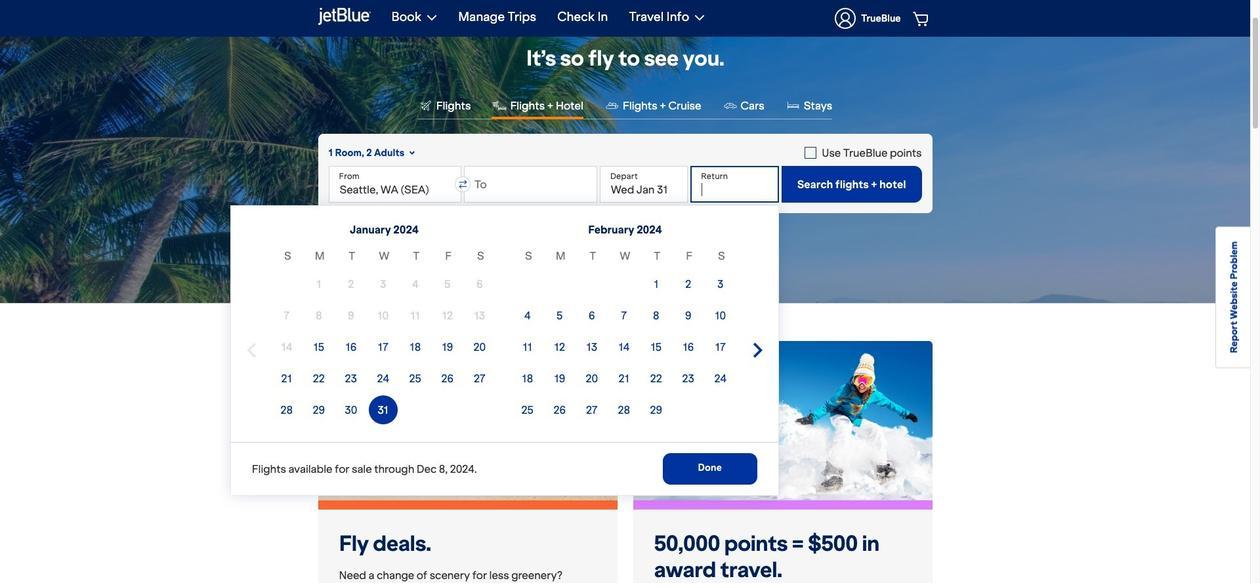 Task type: describe. For each thing, give the bounding box(es) containing it.
next month image
[[750, 343, 766, 359]]

shopping cart (empty) image
[[913, 11, 931, 26]]

previous month image
[[243, 343, 259, 359]]



Task type: vqa. For each thing, say whether or not it's contained in the screenshot.
Next Month image
yes



Task type: locate. For each thing, give the bounding box(es) containing it.
None text field
[[329, 166, 462, 203]]

None checkbox
[[805, 144, 922, 161]]

None text field
[[464, 166, 597, 203]]

banner
[[0, 0, 1251, 37]]

navigation
[[381, 0, 933, 37]]

jetblue home image
[[318, 6, 371, 27]]

Return Press DOWN ARROW key to select available dates field
[[691, 166, 779, 203]]

Depart Press DOWN ARROW key to select available dates field
[[600, 166, 688, 203]]



